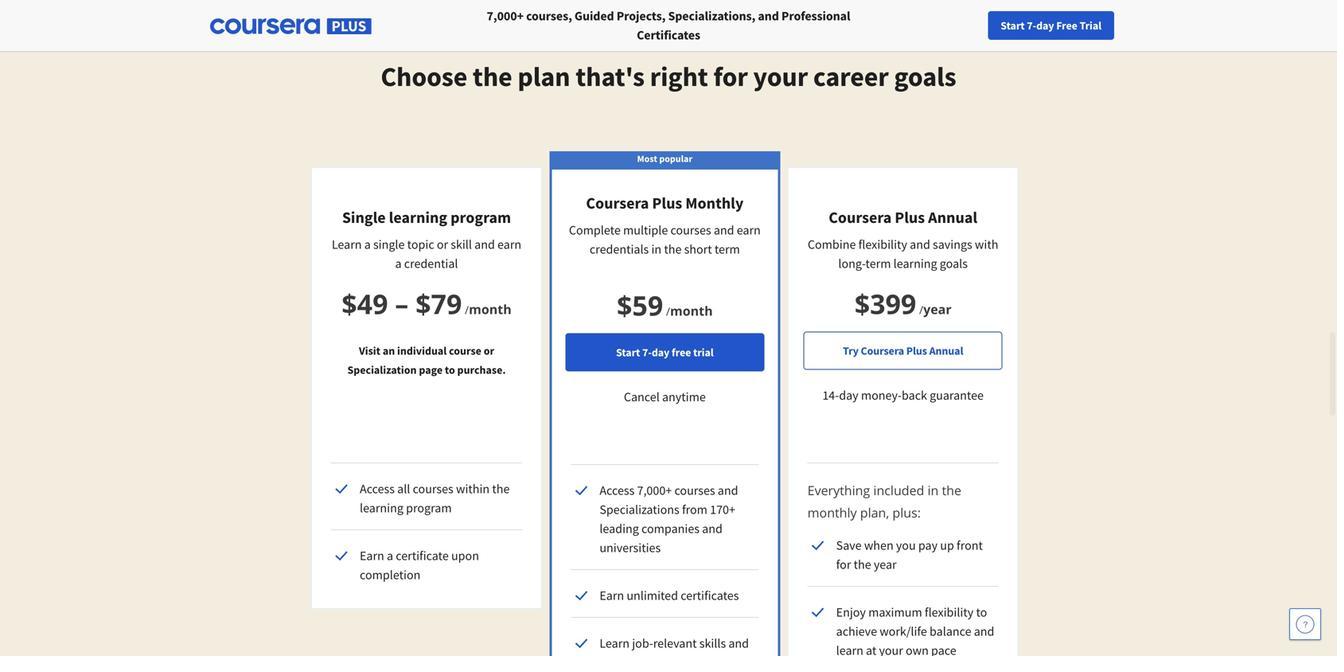 Task type: describe. For each thing, give the bounding box(es) containing it.
tools
[[600, 655, 626, 656]]

combine flexibility and savings with long-term learning goals
[[808, 236, 999, 272]]

plan,
[[861, 504, 890, 521]]

flexibility inside combine flexibility and savings with long-term learning goals
[[859, 236, 908, 252]]

up
[[941, 537, 955, 553]]

save
[[837, 537, 862, 553]]

cancel
[[624, 389, 660, 405]]

and inside "complete multiple courses and earn credentials in the short term"
[[714, 222, 735, 238]]

$79
[[416, 285, 462, 322]]

1,000+
[[655, 655, 690, 656]]

to inside enjoy maximum flexibility to achieve work/life balance and learn at your own pace
[[977, 604, 988, 620]]

access all courses within the learning program
[[360, 481, 510, 516]]

$59
[[617, 287, 663, 324]]

unlimited
[[627, 588, 678, 604]]

your inside enjoy maximum flexibility to achieve work/life balance and learn at your own pace
[[879, 643, 904, 656]]

popular
[[660, 152, 693, 165]]

try
[[843, 344, 859, 358]]

plus inside button
[[907, 344, 928, 358]]

enjoy maximum flexibility to achieve work/life balance and learn at your own pace
[[837, 604, 995, 656]]

170+
[[710, 502, 736, 518]]

long-
[[839, 256, 866, 272]]

own
[[906, 643, 929, 656]]

0 horizontal spatial your
[[754, 59, 808, 94]]

2 horizontal spatial a
[[395, 256, 402, 272]]

relevant
[[654, 635, 697, 651]]

courses for multiple
[[671, 222, 712, 238]]

everything
[[808, 482, 871, 499]]

monthly
[[686, 193, 744, 213]]

coursera for $59
[[586, 193, 649, 213]]

topic
[[407, 236, 434, 252]]

0 vertical spatial annual
[[929, 207, 978, 227]]

term inside "complete multiple courses and earn credentials in the short term"
[[715, 241, 740, 257]]

certificates
[[681, 588, 739, 604]]

cancel anytime
[[624, 389, 706, 405]]

access for access 7,000+ courses and specializations from 170+ leading companies and universities
[[600, 483, 635, 498]]

certificates
[[637, 27, 701, 43]]

job-
[[632, 635, 654, 651]]

your inside 'link'
[[1021, 18, 1042, 33]]

and inside learn a single topic or skill and earn a credential
[[475, 236, 495, 252]]

professional
[[782, 8, 851, 24]]

save  when you pay up front for the year
[[837, 537, 983, 573]]

coursera plus image
[[210, 18, 372, 34]]

2 vertical spatial day
[[839, 387, 859, 403]]

find
[[998, 18, 1019, 33]]

visit
[[359, 344, 381, 358]]

the inside access all courses within the learning program
[[492, 481, 510, 497]]

learn job-relevant skills and tools with 1,000+ applie
[[600, 635, 749, 656]]

goals for career
[[895, 59, 957, 94]]

/ for $399
[[920, 302, 924, 317]]

at
[[866, 643, 877, 656]]

learn
[[837, 643, 864, 656]]

balance
[[930, 623, 972, 639]]

and down 170+
[[702, 521, 723, 537]]

0 vertical spatial learning
[[389, 207, 448, 227]]

goals for learning
[[940, 256, 968, 272]]

find your new career link
[[990, 16, 1106, 36]]

day for free
[[1037, 18, 1055, 33]]

when
[[865, 537, 894, 553]]

$59 / month
[[617, 287, 713, 324]]

the left plan at the left top
[[473, 59, 513, 94]]

find your new career
[[998, 18, 1098, 33]]

flexibility inside enjoy maximum flexibility to achieve work/life balance and learn at your own pace
[[925, 604, 974, 620]]

from
[[682, 502, 708, 518]]

–
[[395, 285, 409, 322]]

$399 / year
[[855, 285, 952, 322]]

combine
[[808, 236, 856, 252]]

14-
[[823, 387, 839, 403]]

right
[[650, 59, 708, 94]]

and up 170+
[[718, 483, 739, 498]]

7- for free
[[643, 345, 652, 360]]

choose
[[381, 59, 468, 94]]

try coursera plus annual button
[[804, 332, 1003, 370]]

plus for $59
[[652, 193, 683, 213]]

in inside everything included in the monthly plan, plus:
[[928, 482, 939, 499]]

maximum
[[869, 604, 923, 620]]

earn inside learn a single topic or skill and earn a credential
[[498, 236, 522, 252]]

new
[[1044, 18, 1065, 33]]

trial
[[1080, 18, 1102, 33]]

or for topic
[[437, 236, 448, 252]]

$49 – $79 / month
[[342, 285, 512, 322]]

enjoy
[[837, 604, 866, 620]]

you
[[897, 537, 916, 553]]

7,000+ inside access 7,000+ courses and specializations from 170+ leading companies and universities
[[637, 483, 672, 498]]

courses,
[[526, 8, 572, 24]]

specializations
[[600, 502, 680, 518]]

month inside $59 / month
[[670, 302, 713, 319]]

included
[[874, 482, 925, 499]]

free
[[1057, 18, 1078, 33]]

earn unlimited certificates
[[600, 588, 739, 604]]

skills
[[700, 635, 726, 651]]

start 7-day free trial button
[[566, 333, 765, 371]]

upon
[[451, 548, 479, 564]]

learn for learn job-relevant skills and tools with 1,000+ applie
[[600, 635, 630, 651]]

or for course
[[484, 344, 495, 358]]

short
[[684, 241, 712, 257]]

companies
[[642, 521, 700, 537]]

visit an individual course or specialization page to purchase.
[[348, 344, 506, 377]]

pay
[[919, 537, 938, 553]]

single
[[342, 207, 386, 227]]

a for certificate
[[387, 548, 393, 564]]

day for free
[[652, 345, 670, 360]]

that's
[[576, 59, 645, 94]]



Task type: locate. For each thing, give the bounding box(es) containing it.
money-
[[861, 387, 902, 403]]

0 vertical spatial learn
[[332, 236, 362, 252]]

and right skill
[[475, 236, 495, 252]]

plus
[[652, 193, 683, 213], [895, 207, 925, 227], [907, 344, 928, 358]]

term up $399
[[866, 256, 891, 272]]

courses inside "complete multiple courses and earn credentials in the short term"
[[671, 222, 712, 238]]

courses right the all
[[413, 481, 454, 497]]

2 horizontal spatial day
[[1037, 18, 1055, 33]]

/ inside $59 / month
[[666, 304, 670, 319]]

universities
[[600, 540, 661, 556]]

1 horizontal spatial earn
[[600, 588, 624, 604]]

learn inside learn job-relevant skills and tools with 1,000+ applie
[[600, 635, 630, 651]]

1 horizontal spatial flexibility
[[925, 604, 974, 620]]

complete multiple courses and earn credentials in the short term
[[569, 222, 761, 257]]

and down coursera plus annual
[[910, 236, 931, 252]]

1 vertical spatial 7-
[[643, 345, 652, 360]]

or left skill
[[437, 236, 448, 252]]

program down the all
[[406, 500, 452, 516]]

learning down savings
[[894, 256, 938, 272]]

with down job-
[[629, 655, 652, 656]]

access for access all courses within the learning program
[[360, 481, 395, 497]]

free
[[672, 345, 691, 360]]

1 horizontal spatial start
[[1001, 18, 1025, 33]]

term inside combine flexibility and savings with long-term learning goals
[[866, 256, 891, 272]]

with
[[975, 236, 999, 252], [629, 655, 652, 656]]

0 horizontal spatial start
[[616, 345, 640, 360]]

the inside everything included in the monthly plan, plus:
[[942, 482, 962, 499]]

annual up savings
[[929, 207, 978, 227]]

with inside combine flexibility and savings with long-term learning goals
[[975, 236, 999, 252]]

1 horizontal spatial or
[[484, 344, 495, 358]]

courses inside access 7,000+ courses and specializations from 170+ leading companies and universities
[[675, 483, 716, 498]]

program up skill
[[451, 207, 511, 227]]

learn inside learn a single topic or skill and earn a credential
[[332, 236, 362, 252]]

7- left new
[[1027, 18, 1037, 33]]

a down single
[[395, 256, 402, 272]]

0 vertical spatial flexibility
[[859, 236, 908, 252]]

career
[[1067, 18, 1098, 33]]

/ for $59
[[666, 304, 670, 319]]

1 horizontal spatial in
[[928, 482, 939, 499]]

for right the right
[[714, 59, 748, 94]]

and inside combine flexibility and savings with long-term learning goals
[[910, 236, 931, 252]]

coursera up complete
[[586, 193, 649, 213]]

0 vertical spatial earn
[[360, 548, 384, 564]]

0 vertical spatial in
[[652, 241, 662, 257]]

2 horizontal spatial your
[[1021, 18, 1042, 33]]

/
[[465, 302, 469, 317], [920, 302, 924, 317], [666, 304, 670, 319]]

in right included
[[928, 482, 939, 499]]

access
[[360, 481, 395, 497], [600, 483, 635, 498]]

complete
[[569, 222, 621, 238]]

0 vertical spatial goals
[[895, 59, 957, 94]]

learning up topic
[[389, 207, 448, 227]]

learn up the tools
[[600, 635, 630, 651]]

the down save
[[854, 557, 872, 573]]

1 horizontal spatial to
[[977, 604, 988, 620]]

within
[[456, 481, 490, 497]]

coursera
[[586, 193, 649, 213], [829, 207, 892, 227], [861, 344, 905, 358]]

0 horizontal spatial day
[[652, 345, 670, 360]]

single learning program
[[342, 207, 511, 227]]

most
[[637, 152, 658, 165]]

7,000+ courses, guided projects, specializations, and professional certificates
[[487, 8, 851, 43]]

and left professional
[[758, 8, 779, 24]]

day inside start 7-day free trial button
[[1037, 18, 1055, 33]]

plus for $399
[[895, 207, 925, 227]]

0 horizontal spatial or
[[437, 236, 448, 252]]

1 horizontal spatial learn
[[600, 635, 630, 651]]

1 horizontal spatial for
[[837, 557, 852, 573]]

start inside start 7-day free trial button
[[616, 345, 640, 360]]

purchase.
[[457, 363, 506, 377]]

the right included
[[942, 482, 962, 499]]

coursera for $399
[[829, 207, 892, 227]]

year
[[924, 301, 952, 318], [874, 557, 897, 573]]

year right $399
[[924, 301, 952, 318]]

7,000+ up "specializations"
[[637, 483, 672, 498]]

annual up guarantee
[[930, 344, 964, 358]]

an
[[383, 344, 395, 358]]

0 horizontal spatial month
[[469, 301, 512, 318]]

courses inside access all courses within the learning program
[[413, 481, 454, 497]]

start
[[1001, 18, 1025, 33], [616, 345, 640, 360]]

start 7-day free trial button
[[988, 11, 1115, 40]]

flexibility
[[859, 236, 908, 252], [925, 604, 974, 620]]

courses up short
[[671, 222, 712, 238]]

0 horizontal spatial in
[[652, 241, 662, 257]]

the right within
[[492, 481, 510, 497]]

1 horizontal spatial your
[[879, 643, 904, 656]]

earn for $59
[[600, 588, 624, 604]]

month up free
[[670, 302, 713, 319]]

1 vertical spatial program
[[406, 500, 452, 516]]

earn
[[737, 222, 761, 238], [498, 236, 522, 252]]

and right skills
[[729, 635, 749, 651]]

plan
[[518, 59, 571, 94]]

year down when
[[874, 557, 897, 573]]

1 vertical spatial to
[[977, 604, 988, 620]]

completion
[[360, 567, 421, 583]]

program
[[451, 207, 511, 227], [406, 500, 452, 516]]

start for start 7-day free trial
[[1001, 18, 1025, 33]]

for
[[714, 59, 748, 94], [837, 557, 852, 573]]

your right at
[[879, 643, 904, 656]]

0 horizontal spatial 7-
[[643, 345, 652, 360]]

0 vertical spatial year
[[924, 301, 952, 318]]

0 horizontal spatial year
[[874, 557, 897, 573]]

term right short
[[715, 241, 740, 257]]

career
[[814, 59, 889, 94]]

or
[[437, 236, 448, 252], [484, 344, 495, 358]]

0 vertical spatial or
[[437, 236, 448, 252]]

certificate
[[396, 548, 449, 564]]

all
[[397, 481, 410, 497]]

and right balance
[[974, 623, 995, 639]]

courses up from
[[675, 483, 716, 498]]

to inside the visit an individual course or specialization page to purchase.
[[445, 363, 455, 377]]

your
[[1021, 18, 1042, 33], [754, 59, 808, 94], [879, 643, 904, 656]]

learn down single
[[332, 236, 362, 252]]

the inside the save  when you pay up front for the year
[[854, 557, 872, 573]]

0 vertical spatial 7-
[[1027, 18, 1037, 33]]

the inside "complete multiple courses and earn credentials in the short term"
[[664, 241, 682, 257]]

year inside the save  when you pay up front for the year
[[874, 557, 897, 573]]

2 vertical spatial a
[[387, 548, 393, 564]]

coursera inside button
[[861, 344, 905, 358]]

courses
[[671, 222, 712, 238], [413, 481, 454, 497], [675, 483, 716, 498]]

a for single
[[364, 236, 371, 252]]

access up "specializations"
[[600, 483, 635, 498]]

1 horizontal spatial 7,000+
[[637, 483, 672, 498]]

to down front
[[977, 604, 988, 620]]

0 horizontal spatial 7,000+
[[487, 8, 524, 24]]

access inside access all courses within the learning program
[[360, 481, 395, 497]]

1 horizontal spatial with
[[975, 236, 999, 252]]

year inside $399 / year
[[924, 301, 952, 318]]

anytime
[[662, 389, 706, 405]]

goals down savings
[[940, 256, 968, 272]]

leading
[[600, 521, 639, 537]]

learning inside combine flexibility and savings with long-term learning goals
[[894, 256, 938, 272]]

coursera right try
[[861, 344, 905, 358]]

7- for free
[[1027, 18, 1037, 33]]

0 vertical spatial 7,000+
[[487, 8, 524, 24]]

1 vertical spatial learn
[[600, 635, 630, 651]]

0 horizontal spatial with
[[629, 655, 652, 656]]

help center image
[[1296, 615, 1315, 634]]

1 horizontal spatial year
[[924, 301, 952, 318]]

0 horizontal spatial flexibility
[[859, 236, 908, 252]]

your down professional
[[754, 59, 808, 94]]

learning inside access all courses within the learning program
[[360, 500, 404, 516]]

coursera plus annual
[[829, 207, 978, 227]]

day inside start 7-day free trial button
[[652, 345, 670, 360]]

1 vertical spatial your
[[754, 59, 808, 94]]

1 vertical spatial goals
[[940, 256, 968, 272]]

and inside enjoy maximum flexibility to achieve work/life balance and learn at your own pace
[[974, 623, 995, 639]]

0 vertical spatial for
[[714, 59, 748, 94]]

0 vertical spatial with
[[975, 236, 999, 252]]

or inside the visit an individual course or specialization page to purchase.
[[484, 344, 495, 358]]

for inside the save  when you pay up front for the year
[[837, 557, 852, 573]]

1 vertical spatial day
[[652, 345, 670, 360]]

specialization
[[348, 363, 417, 377]]

goals inside combine flexibility and savings with long-term learning goals
[[940, 256, 968, 272]]

0 horizontal spatial learn
[[332, 236, 362, 252]]

start inside start 7-day free trial button
[[1001, 18, 1025, 33]]

and down monthly
[[714, 222, 735, 238]]

coursera plus monthly
[[586, 193, 744, 213]]

/ right $59
[[666, 304, 670, 319]]

guided
[[575, 8, 614, 24]]

1 vertical spatial year
[[874, 557, 897, 573]]

back
[[902, 387, 928, 403]]

flexibility up balance
[[925, 604, 974, 620]]

1 vertical spatial start
[[616, 345, 640, 360]]

$399
[[855, 285, 917, 322]]

monthly
[[808, 504, 857, 521]]

/ right $399
[[920, 302, 924, 317]]

2 vertical spatial your
[[879, 643, 904, 656]]

0 horizontal spatial earn
[[498, 236, 522, 252]]

the left short
[[664, 241, 682, 257]]

earn for $49
[[360, 548, 384, 564]]

1 horizontal spatial earn
[[737, 222, 761, 238]]

1 vertical spatial or
[[484, 344, 495, 358]]

credential
[[404, 256, 458, 272]]

savings
[[933, 236, 973, 252]]

0 horizontal spatial to
[[445, 363, 455, 377]]

0 vertical spatial your
[[1021, 18, 1042, 33]]

single
[[373, 236, 405, 252]]

specializations,
[[668, 8, 756, 24]]

learn a single topic or skill and earn a credential
[[332, 236, 522, 272]]

1 horizontal spatial /
[[666, 304, 670, 319]]

access 7,000+ courses and specializations from 170+ leading companies and universities
[[600, 483, 739, 556]]

achieve
[[837, 623, 878, 639]]

0 horizontal spatial earn
[[360, 548, 384, 564]]

earn left unlimited at the bottom of page
[[600, 588, 624, 604]]

1 vertical spatial a
[[395, 256, 402, 272]]

2 horizontal spatial /
[[920, 302, 924, 317]]

term
[[715, 241, 740, 257], [866, 256, 891, 272]]

coursera up combine
[[829, 207, 892, 227]]

courses for 7,000+
[[675, 483, 716, 498]]

1 vertical spatial with
[[629, 655, 652, 656]]

a up completion
[[387, 548, 393, 564]]

and inside 7,000+ courses, guided projects, specializations, and professional certificates
[[758, 8, 779, 24]]

1 vertical spatial in
[[928, 482, 939, 499]]

earn
[[360, 548, 384, 564], [600, 588, 624, 604]]

choose the plan that's right for your career goals
[[381, 59, 957, 94]]

learn for learn a single topic or skill and earn a credential
[[332, 236, 362, 252]]

1 vertical spatial 7,000+
[[637, 483, 672, 498]]

or up purchase.
[[484, 344, 495, 358]]

1 vertical spatial earn
[[600, 588, 624, 604]]

month inside $49 – $79 / month
[[469, 301, 512, 318]]

earn inside earn a certificate upon completion
[[360, 548, 384, 564]]

with inside learn job-relevant skills and tools with 1,000+ applie
[[629, 655, 652, 656]]

plus:
[[893, 504, 921, 521]]

start for start 7-day free trial
[[616, 345, 640, 360]]

annual inside button
[[930, 344, 964, 358]]

or inside learn a single topic or skill and earn a credential
[[437, 236, 448, 252]]

0 horizontal spatial term
[[715, 241, 740, 257]]

and inside learn job-relevant skills and tools with 1,000+ applie
[[729, 635, 749, 651]]

1 horizontal spatial term
[[866, 256, 891, 272]]

/ right $79
[[465, 302, 469, 317]]

/ inside $49 – $79 / month
[[465, 302, 469, 317]]

plus up back
[[907, 344, 928, 358]]

credentials
[[590, 241, 649, 257]]

in inside "complete multiple courses and earn credentials in the short term"
[[652, 241, 662, 257]]

0 vertical spatial a
[[364, 236, 371, 252]]

courses for all
[[413, 481, 454, 497]]

1 horizontal spatial day
[[839, 387, 859, 403]]

0 vertical spatial start
[[1001, 18, 1025, 33]]

access inside access 7,000+ courses and specializations from 170+ leading companies and universities
[[600, 483, 635, 498]]

access left the all
[[360, 481, 395, 497]]

1 horizontal spatial 7-
[[1027, 18, 1037, 33]]

a left single
[[364, 236, 371, 252]]

1 horizontal spatial month
[[670, 302, 713, 319]]

0 horizontal spatial access
[[360, 481, 395, 497]]

earn down monthly
[[737, 222, 761, 238]]

1 vertical spatial learning
[[894, 256, 938, 272]]

program inside access all courses within the learning program
[[406, 500, 452, 516]]

1 horizontal spatial access
[[600, 483, 635, 498]]

goals right career
[[895, 59, 957, 94]]

0 horizontal spatial a
[[364, 236, 371, 252]]

your right find
[[1021, 18, 1042, 33]]

with right savings
[[975, 236, 999, 252]]

flexibility down coursera plus annual
[[859, 236, 908, 252]]

month up course
[[469, 301, 512, 318]]

$49
[[342, 285, 388, 322]]

0 horizontal spatial for
[[714, 59, 748, 94]]

skill
[[451, 236, 472, 252]]

1 vertical spatial annual
[[930, 344, 964, 358]]

2 vertical spatial learning
[[360, 500, 404, 516]]

everything included in the monthly plan, plus:
[[808, 482, 962, 521]]

earn inside "complete multiple courses and earn credentials in the short term"
[[737, 222, 761, 238]]

7,000+ inside 7,000+ courses, guided projects, specializations, and professional certificates
[[487, 8, 524, 24]]

/ inside $399 / year
[[920, 302, 924, 317]]

1 vertical spatial for
[[837, 557, 852, 573]]

14-day money-back guarantee
[[823, 387, 984, 403]]

plus up combine flexibility and savings with long-term learning goals
[[895, 207, 925, 227]]

in down multiple
[[652, 241, 662, 257]]

0 vertical spatial program
[[451, 207, 511, 227]]

for down save
[[837, 557, 852, 573]]

a inside earn a certificate upon completion
[[387, 548, 393, 564]]

0 vertical spatial day
[[1037, 18, 1055, 33]]

front
[[957, 537, 983, 553]]

month
[[469, 301, 512, 318], [670, 302, 713, 319]]

to right page
[[445, 363, 455, 377]]

None search field
[[219, 10, 601, 42]]

the
[[473, 59, 513, 94], [664, 241, 682, 257], [492, 481, 510, 497], [942, 482, 962, 499], [854, 557, 872, 573]]

earn up completion
[[360, 548, 384, 564]]

try coursera plus annual
[[843, 344, 964, 358]]

learning down the all
[[360, 500, 404, 516]]

page
[[419, 363, 443, 377]]

7- left free
[[643, 345, 652, 360]]

earn right skill
[[498, 236, 522, 252]]

1 vertical spatial flexibility
[[925, 604, 974, 620]]

0 horizontal spatial /
[[465, 302, 469, 317]]

plus up multiple
[[652, 193, 683, 213]]

7,000+ left courses,
[[487, 8, 524, 24]]

0 vertical spatial to
[[445, 363, 455, 377]]

1 horizontal spatial a
[[387, 548, 393, 564]]



Task type: vqa. For each thing, say whether or not it's contained in the screenshot.
right read
no



